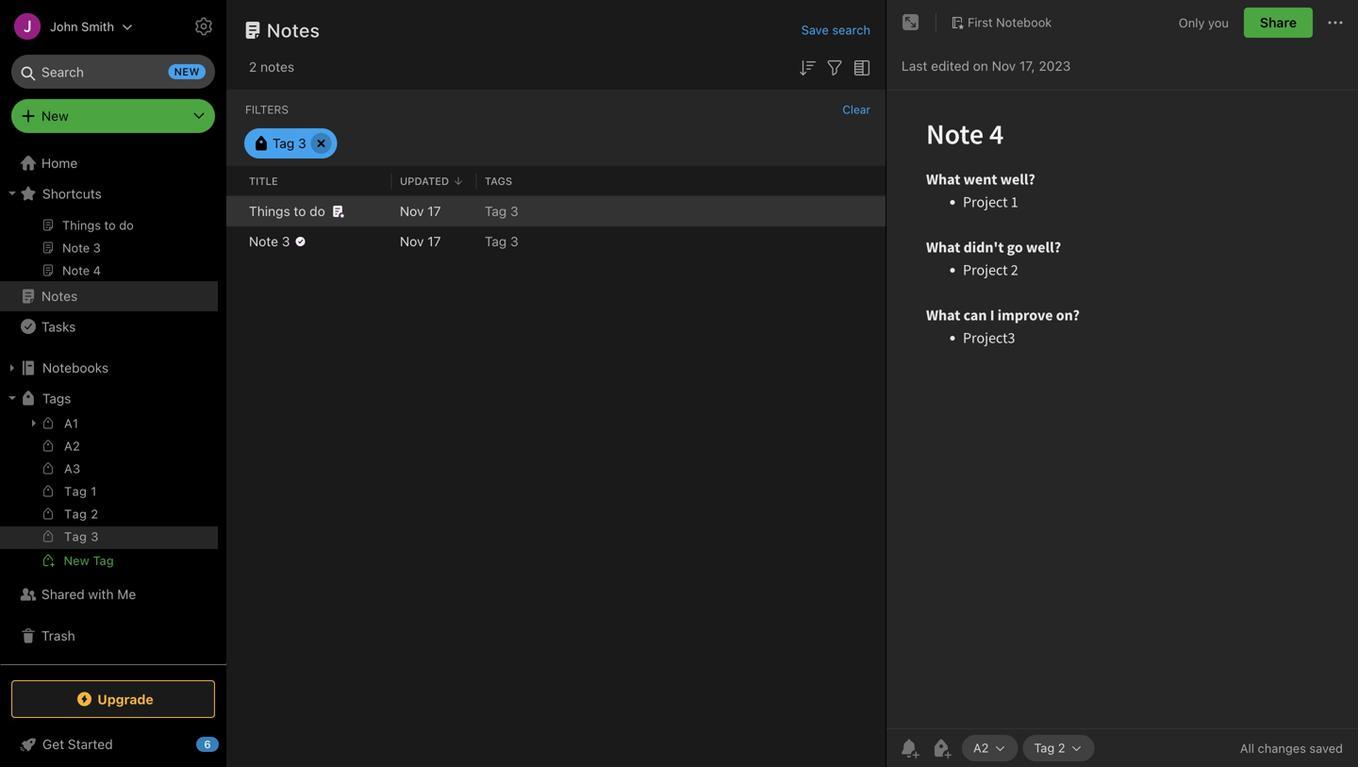 Task type: describe. For each thing, give the bounding box(es) containing it.
0 vertical spatial notes
[[267, 19, 320, 41]]

tag 3 link
[[0, 527, 218, 549]]

shared with me
[[42, 586, 136, 602]]

Account field
[[0, 8, 133, 45]]

Sort options field
[[796, 55, 819, 79]]

expand note image
[[900, 11, 923, 34]]

a2 button
[[963, 735, 1019, 762]]

filters
[[245, 103, 289, 116]]

a1
[[64, 416, 79, 430]]

More actions field
[[1325, 8, 1348, 38]]

a1 link
[[0, 412, 218, 436]]

tasks
[[42, 319, 76, 334]]

shared with me link
[[0, 579, 218, 610]]

3 inside tag 3 link
[[91, 529, 99, 544]]

smith
[[81, 19, 114, 34]]

row group containing things to do
[[226, 196, 886, 257]]

tag 2 inside group
[[64, 507, 99, 521]]

tags inside button
[[42, 390, 71, 406]]

Add tag field
[[1100, 740, 1241, 756]]

add filters image
[[824, 56, 846, 79]]

first notebook
[[968, 15, 1052, 29]]

0 horizontal spatial 2
[[91, 507, 99, 521]]

tag 3 button
[[244, 128, 338, 159]]

2 vertical spatial nov
[[400, 234, 424, 249]]

Search text field
[[25, 55, 202, 89]]

get started
[[42, 737, 113, 752]]

edited
[[932, 58, 970, 74]]

Add filters field
[[824, 55, 846, 79]]

tree containing home
[[0, 6, 226, 663]]

save search button
[[802, 21, 871, 39]]

2 inside button
[[1059, 741, 1066, 755]]

you
[[1209, 15, 1230, 29]]

get
[[42, 737, 64, 752]]

2 17 from the top
[[428, 234, 441, 249]]

first
[[968, 15, 993, 29]]

shortcuts button
[[0, 178, 218, 209]]

a2 link
[[0, 436, 218, 459]]

things
[[249, 203, 290, 219]]

changes
[[1258, 741, 1307, 755]]

search
[[833, 23, 871, 37]]

tag inside button
[[93, 553, 114, 568]]

0 vertical spatial 2
[[249, 59, 257, 75]]

more actions image
[[1325, 11, 1348, 34]]

new for new tag
[[64, 553, 90, 568]]

new
[[174, 66, 200, 78]]

note 3
[[249, 234, 290, 249]]

save search
[[802, 23, 871, 37]]

add tag image
[[930, 737, 953, 760]]

title
[[249, 175, 278, 187]]

View options field
[[846, 55, 874, 79]]

new for new
[[42, 108, 69, 124]]

shared
[[42, 586, 85, 602]]

only you
[[1179, 15, 1230, 29]]

note window element
[[887, 0, 1359, 767]]

2 nov 17 from the top
[[400, 234, 441, 249]]

a2 inside button
[[974, 741, 989, 755]]

last
[[902, 58, 928, 74]]

first notebook button
[[945, 9, 1059, 36]]

all changes saved
[[1241, 741, 1344, 755]]

do
[[310, 203, 325, 219]]

trash
[[42, 628, 75, 644]]

only
[[1179, 15, 1206, 29]]

to
[[294, 203, 306, 219]]

home
[[42, 155, 78, 171]]

tag 1 link
[[0, 481, 218, 504]]

17,
[[1020, 58, 1036, 74]]

clear
[[843, 103, 871, 116]]

john smith
[[50, 19, 114, 34]]

a3
[[64, 461, 81, 476]]

Help and Learning task checklist field
[[0, 729, 226, 760]]

shortcuts
[[42, 186, 102, 201]]

with
[[88, 586, 114, 602]]

tags button
[[0, 383, 218, 413]]

notebooks link
[[0, 353, 218, 383]]



Task type: locate. For each thing, give the bounding box(es) containing it.
1 vertical spatial tags
[[42, 390, 71, 406]]

home link
[[0, 148, 226, 178]]

all
[[1241, 741, 1255, 755]]

upgrade
[[97, 691, 154, 707]]

2023
[[1039, 58, 1071, 74]]

3
[[298, 135, 306, 151], [511, 203, 519, 219], [282, 234, 290, 249], [511, 234, 519, 249], [91, 529, 99, 544]]

save
[[802, 23, 829, 37]]

last edited on nov 17, 2023
[[902, 58, 1071, 74]]

2 horizontal spatial 2
[[1059, 741, 1066, 755]]

tag 2 link
[[0, 504, 218, 527]]

trash link
[[0, 621, 218, 651]]

tag 3
[[273, 135, 306, 151], [485, 203, 519, 219], [485, 234, 519, 249], [64, 529, 99, 544]]

Tag 2 Tag actions field
[[1066, 742, 1084, 755]]

3 inside tag 3 button
[[298, 135, 306, 151]]

new search field
[[25, 55, 206, 89]]

1 horizontal spatial 2
[[249, 59, 257, 75]]

cell
[[226, 196, 242, 226]]

nov
[[992, 58, 1017, 74], [400, 203, 424, 219], [400, 234, 424, 249]]

0 vertical spatial 17
[[428, 203, 441, 219]]

1
[[91, 484, 97, 498]]

new up shared with me
[[64, 553, 90, 568]]

tasks button
[[0, 311, 218, 342]]

1 vertical spatial a2
[[974, 741, 989, 755]]

note
[[249, 234, 278, 249]]

1 vertical spatial 17
[[428, 234, 441, 249]]

a2
[[64, 439, 80, 453], [974, 741, 989, 755]]

group
[[0, 36, 218, 289], [0, 412, 218, 579]]

tag 1
[[64, 484, 97, 498]]

1 horizontal spatial a2
[[974, 741, 989, 755]]

1 horizontal spatial tags
[[485, 175, 513, 187]]

2 vertical spatial 2
[[1059, 741, 1066, 755]]

new up home
[[42, 108, 69, 124]]

6
[[204, 738, 211, 751]]

notebooks
[[42, 360, 109, 376]]

notes up notes
[[267, 19, 320, 41]]

tag 2 right a2 tag actions field
[[1035, 741, 1066, 755]]

17
[[428, 203, 441, 219], [428, 234, 441, 249]]

0 horizontal spatial tags
[[42, 390, 71, 406]]

0 horizontal spatial tag 2
[[64, 507, 99, 521]]

0 vertical spatial a2
[[64, 439, 80, 453]]

new button
[[11, 99, 215, 133]]

john
[[50, 19, 78, 34]]

1 vertical spatial nov
[[400, 203, 424, 219]]

tags right updated
[[485, 175, 513, 187]]

1 vertical spatial tag 2
[[1035, 741, 1066, 755]]

tag 2
[[64, 507, 99, 521], [1035, 741, 1066, 755]]

expand notebooks image
[[5, 360, 20, 376]]

0 vertical spatial nov 17
[[400, 203, 441, 219]]

started
[[68, 737, 113, 752]]

new tag
[[64, 553, 114, 568]]

new
[[42, 108, 69, 124], [64, 553, 90, 568]]

tag 3 inside tag 3 link
[[64, 529, 99, 544]]

A2 Tag actions field
[[989, 742, 1007, 755]]

tag 2 down tag 1
[[64, 507, 99, 521]]

2 notes
[[249, 59, 295, 75]]

1 vertical spatial nov 17
[[400, 234, 441, 249]]

group containing a1
[[0, 412, 218, 579]]

tags
[[485, 175, 513, 187], [42, 390, 71, 406]]

0 vertical spatial group
[[0, 36, 218, 289]]

new inside popup button
[[42, 108, 69, 124]]

1 group from the top
[[0, 36, 218, 289]]

0 horizontal spatial a2
[[64, 439, 80, 453]]

tag 2 inside button
[[1035, 741, 1066, 755]]

notebook
[[997, 15, 1052, 29]]

me
[[117, 586, 136, 602]]

tag 3 inside tag 3 button
[[273, 135, 306, 151]]

2
[[249, 59, 257, 75], [91, 507, 99, 521], [1059, 741, 1066, 755]]

notes inside notes link
[[42, 288, 78, 304]]

new tag button
[[0, 549, 218, 572]]

notes up tasks
[[42, 288, 78, 304]]

0 horizontal spatial notes
[[42, 288, 78, 304]]

clear button
[[843, 103, 871, 116]]

share
[[1261, 15, 1298, 30]]

0 vertical spatial tag 2
[[64, 507, 99, 521]]

tree
[[0, 6, 226, 663]]

1 vertical spatial 2
[[91, 507, 99, 521]]

0 vertical spatial nov
[[992, 58, 1017, 74]]

settings image
[[193, 15, 215, 38]]

tags up a1
[[42, 390, 71, 406]]

upgrade button
[[11, 680, 215, 718]]

tag inside note window element
[[1035, 741, 1055, 755]]

1 vertical spatial notes
[[42, 288, 78, 304]]

nov inside note window element
[[992, 58, 1017, 74]]

1 vertical spatial group
[[0, 412, 218, 579]]

Note Editor text field
[[887, 91, 1359, 729]]

things to do
[[249, 203, 325, 219]]

2 left notes
[[249, 59, 257, 75]]

a3 link
[[0, 459, 218, 481]]

1 nov 17 from the top
[[400, 203, 441, 219]]

a2 up a3
[[64, 439, 80, 453]]

row group
[[226, 196, 886, 257]]

share button
[[1245, 8, 1314, 38]]

2 down 1
[[91, 507, 99, 521]]

notes
[[267, 19, 320, 41], [42, 288, 78, 304]]

saved
[[1310, 741, 1344, 755]]

on
[[974, 58, 989, 74]]

expand tags image
[[5, 391, 20, 406]]

1 17 from the top
[[428, 203, 441, 219]]

nov 17
[[400, 203, 441, 219], [400, 234, 441, 249]]

add a reminder image
[[898, 737, 921, 760]]

1 horizontal spatial notes
[[267, 19, 320, 41]]

a2 inside group
[[64, 439, 80, 453]]

0 vertical spatial new
[[42, 108, 69, 124]]

notes link
[[0, 281, 218, 311]]

updated
[[400, 175, 449, 187]]

tag
[[273, 135, 295, 151], [485, 203, 507, 219], [485, 234, 507, 249], [64, 484, 87, 498], [64, 507, 87, 521], [64, 529, 87, 544], [93, 553, 114, 568], [1035, 741, 1055, 755]]

2 right a2 tag actions field
[[1059, 741, 1066, 755]]

a2 right add tag icon at right
[[974, 741, 989, 755]]

group for shortcuts
[[0, 36, 218, 289]]

notes
[[261, 59, 295, 75]]

new inside button
[[64, 553, 90, 568]]

click to collapse image
[[219, 732, 234, 755]]

tag 2 button
[[1023, 735, 1095, 762]]

0 vertical spatial tags
[[485, 175, 513, 187]]

1 vertical spatial new
[[64, 553, 90, 568]]

2 group from the top
[[0, 412, 218, 579]]

group for tags
[[0, 412, 218, 579]]

1 horizontal spatial tag 2
[[1035, 741, 1066, 755]]



Task type: vqa. For each thing, say whether or not it's contained in the screenshot.
the bottommost New Task icon
no



